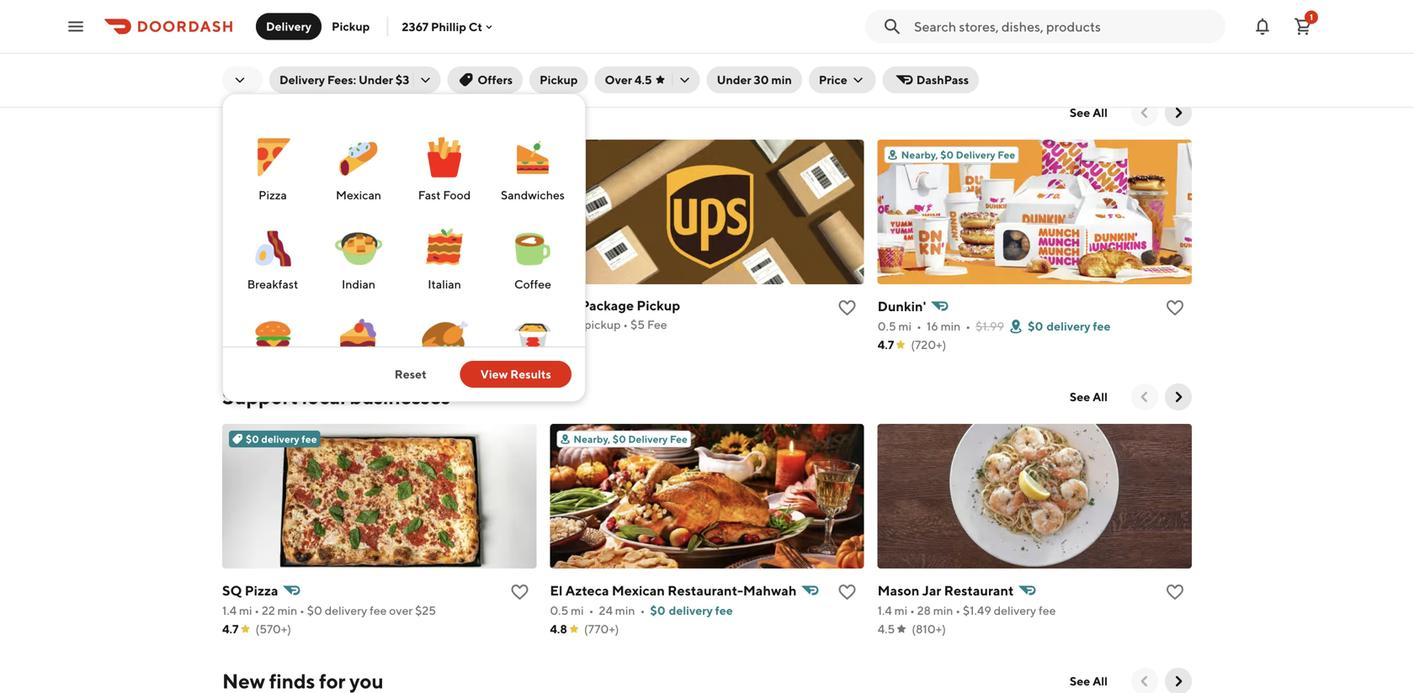 Task type: locate. For each thing, give the bounding box(es) containing it.
4.5 down mason
[[878, 623, 895, 637]]

pickup button
[[322, 13, 380, 40], [530, 67, 588, 93]]

see all for fastest near you
[[1070, 106, 1108, 120]]

0 vertical spatial mexican
[[336, 188, 382, 202]]

click to add this store to your saved list image for support local businesses
[[1165, 583, 1186, 603]]

4.5
[[635, 73, 652, 87], [878, 623, 895, 637]]

over 4.5 button
[[595, 67, 700, 93]]

sandwiches
[[501, 188, 565, 202]]

1 vertical spatial pickup button
[[530, 67, 588, 93]]

1 horizontal spatial 24
[[599, 604, 613, 618]]

click to add this store to your saved list image for fastest near you
[[838, 298, 858, 318]]

mexican left "fast"
[[336, 188, 382, 202]]

0 horizontal spatial fee
[[647, 318, 667, 332]]

(770+)
[[584, 623, 619, 637]]

mason
[[878, 583, 920, 599]]

all
[[1093, 106, 1108, 120], [1093, 390, 1108, 404], [1093, 675, 1108, 689]]

2.8 down ad
[[222, 35, 239, 49]]

0 horizontal spatial nearby,
[[574, 434, 611, 445]]

0 horizontal spatial 0.5
[[550, 604, 569, 618]]

1 next button of carousel image from the top
[[1171, 389, 1187, 406]]

min right 25
[[282, 320, 302, 333]]

4.5 right over
[[635, 73, 652, 87]]

1 vertical spatial mexican
[[612, 583, 665, 599]]

0.5
[[878, 320, 897, 333], [550, 604, 569, 618]]

$2.99 down cream
[[311, 320, 342, 333]]

min right "28"
[[934, 604, 954, 618]]

local
[[302, 385, 346, 409]]

1 horizontal spatial mexican
[[612, 583, 665, 599]]

0 vertical spatial 0.5
[[878, 320, 897, 333]]

• inside ups package pickup asap pickup • $5 fee
[[623, 318, 628, 332]]

click to add this store to your saved list image for fastest near you
[[1165, 298, 1186, 318]]

2.8
[[222, 35, 239, 49], [878, 35, 894, 49]]

1 horizontal spatial fil-
[[920, 14, 939, 30]]

1 horizontal spatial 0.5
[[878, 320, 897, 333]]

2 see from the top
[[1070, 390, 1091, 404]]

$​0
[[307, 604, 322, 618]]

fee inside "carvel ice cream 3.0 mi • 25 min • $2.99 delivery fee"
[[389, 320, 406, 333]]

2.8 down chick-fil-a
[[878, 35, 894, 49]]

2 fil- from the left
[[920, 14, 939, 30]]

sq
[[222, 583, 242, 599]]

1 vertical spatial click to add this store to your saved list image
[[838, 583, 858, 603]]

package
[[581, 298, 634, 314]]

3 see all link from the top
[[1060, 669, 1118, 694]]

1 horizontal spatial $0 delivery fee
[[1028, 320, 1111, 333]]

1.4 down the sq
[[222, 604, 237, 618]]

carvel
[[222, 299, 263, 315]]

see all for support local businesses
[[1070, 390, 1108, 404]]

0 horizontal spatial pickup
[[332, 19, 370, 33]]

1 see all link from the top
[[1060, 99, 1118, 126]]

2 click to add this store to your saved list image from the top
[[838, 583, 858, 603]]

$0 delivery fee down the support
[[246, 434, 317, 445]]

click to add this store to your saved list image
[[838, 298, 858, 318], [838, 583, 858, 603]]

see all
[[1070, 106, 1108, 120], [1070, 390, 1108, 404], [1070, 675, 1108, 689]]

fee
[[388, 35, 405, 49], [1043, 35, 1061, 49], [389, 320, 406, 333], [1093, 320, 1111, 333], [302, 434, 317, 445], [370, 604, 387, 618], [715, 604, 733, 618], [1039, 604, 1056, 618]]

pickup button up delivery fees: under $3
[[322, 13, 380, 40]]

1 2.8 mi • 24 min • $2.99 delivery fee from the left
[[222, 35, 405, 49]]

2.8 mi • 24 min • $2.99 delivery fee down ad chick-fil-a
[[222, 35, 405, 49]]

a up delivery fees: under $3
[[307, 14, 317, 30]]

delivery inside delivery button
[[266, 19, 312, 33]]

1 vertical spatial 0.5
[[550, 604, 569, 618]]

0 vertical spatial previous button of carousel image
[[1137, 389, 1154, 406]]

1 previous button of carousel image from the top
[[1137, 389, 1154, 406]]

ups package pickup asap pickup • $5 fee
[[550, 298, 681, 332]]

0 vertical spatial 4.5
[[635, 73, 652, 87]]

(3,100+)
[[583, 53, 629, 67]]

$0
[[941, 149, 954, 161], [1028, 320, 1044, 333], [246, 434, 259, 445], [613, 434, 626, 445], [650, 604, 666, 618]]

mi down mason
[[895, 604, 908, 618]]

24 down ad chick-fil-a
[[264, 35, 278, 49]]

mi right 3.0
[[242, 320, 256, 333]]

mi
[[241, 35, 254, 49], [897, 35, 910, 49], [242, 320, 256, 333], [899, 320, 912, 333], [239, 604, 252, 618], [571, 604, 584, 618], [895, 604, 908, 618]]

1 vertical spatial next button of carousel image
[[1171, 674, 1187, 691]]

el
[[550, 583, 563, 599]]

(15,600+) up dashpass
[[911, 53, 964, 67]]

2 items, open order cart image
[[1293, 16, 1314, 37]]

24
[[264, 35, 278, 49], [920, 35, 933, 49], [599, 604, 613, 618]]

next button of carousel image
[[1171, 104, 1187, 121]]

mexican up 0.5 mi • 24 min • $0 delivery fee
[[612, 583, 665, 599]]

0 vertical spatial $0 delivery fee
[[1028, 320, 1111, 333]]

1 vertical spatial nearby, $0 delivery fee
[[574, 434, 688, 445]]

2 see all link from the top
[[1060, 384, 1118, 411]]

see all link for support local businesses
[[1060, 384, 1118, 411]]

0 horizontal spatial (15,600+)
[[256, 53, 309, 67]]

3 see all from the top
[[1070, 675, 1108, 689]]

1 vertical spatial 4.8
[[550, 623, 568, 637]]

delivery button
[[256, 13, 322, 40]]

under left 30
[[717, 73, 752, 87]]

0 vertical spatial all
[[1093, 106, 1108, 120]]

1
[[1310, 12, 1314, 22]]

1 see from the top
[[1070, 106, 1091, 120]]

1 horizontal spatial 4.8
[[550, 623, 568, 637]]

1 fil- from the left
[[289, 14, 307, 30]]

1 all from the top
[[1093, 106, 1108, 120]]

0 vertical spatial see all link
[[1060, 99, 1118, 126]]

0 horizontal spatial pickup button
[[322, 13, 380, 40]]

min right 16
[[941, 320, 961, 333]]

pickup inside ups package pickup asap pickup • $5 fee
[[637, 298, 681, 314]]

pizza up 22 at the bottom left of page
[[245, 583, 278, 599]]

24 up (770+)
[[599, 604, 613, 618]]

1 horizontal spatial nearby,
[[902, 149, 939, 161]]

1 vertical spatial previous button of carousel image
[[1137, 674, 1154, 691]]

click to add this store to your saved list image left dunkin'
[[838, 298, 858, 318]]

0 vertical spatial see all
[[1070, 106, 1108, 120]]

0.5 for el azteca mexican restaurant-mahwah
[[550, 604, 569, 618]]

fastest
[[222, 101, 290, 125]]

1 horizontal spatial under
[[717, 73, 752, 87]]

0.5 for dunkin'
[[878, 320, 897, 333]]

0 horizontal spatial 4.8
[[222, 338, 240, 352]]

1.4 mi • 22 min • $​0 delivery fee over $25
[[222, 604, 436, 618]]

1 1.4 from the left
[[222, 604, 237, 618]]

3 see from the top
[[1070, 675, 1091, 689]]

1 horizontal spatial fee
[[670, 434, 688, 445]]

mi down dunkin'
[[899, 320, 912, 333]]

1 vertical spatial see all link
[[1060, 384, 1118, 411]]

1 vertical spatial fee
[[647, 318, 667, 332]]

2 vertical spatial fee
[[670, 434, 688, 445]]

view results button
[[460, 361, 572, 388]]

1 vertical spatial $0 delivery fee
[[246, 434, 317, 445]]

mexican
[[336, 188, 382, 202], [612, 583, 665, 599]]

nearby, $0 delivery fee
[[902, 149, 1016, 161], [574, 434, 688, 445]]

azteca
[[566, 583, 609, 599]]

min
[[280, 35, 300, 49], [936, 35, 956, 49], [772, 73, 792, 87], [282, 320, 302, 333], [941, 320, 961, 333], [278, 604, 297, 618], [615, 604, 635, 618], [934, 604, 954, 618]]

2 vertical spatial see all link
[[1060, 669, 1118, 694]]

previous button of carousel image for next button of carousel image corresponding to first see all link from the bottom
[[1137, 674, 1154, 691]]

next button of carousel image
[[1171, 389, 1187, 406], [1171, 674, 1187, 691]]

indian
[[342, 277, 376, 291]]

24 down chick-fil-a
[[920, 35, 933, 49]]

fil- right ad
[[289, 14, 307, 30]]

$1.99
[[976, 320, 1005, 333]]

0 vertical spatial fee
[[998, 149, 1016, 161]]

pizza
[[259, 188, 287, 202], [245, 583, 278, 599]]

2 all from the top
[[1093, 390, 1108, 404]]

fee
[[998, 149, 1016, 161], [647, 318, 667, 332], [670, 434, 688, 445]]

click to add this store to your saved list image left mason
[[838, 583, 858, 603]]

pizza down the fastest
[[259, 188, 287, 202]]

1 horizontal spatial nearby, $0 delivery fee
[[902, 149, 1016, 161]]

min up dashpass
[[936, 35, 956, 49]]

a up dashpass
[[939, 14, 948, 30]]

2 2.8 mi • 24 min • $2.99 delivery fee from the left
[[878, 35, 1061, 49]]

previous button of carousel image for see all link associated with support local businesses's next button of carousel image
[[1137, 389, 1154, 406]]

Store search: begin typing to search for stores available on DoorDash text field
[[915, 17, 1216, 36]]

2 horizontal spatial pickup
[[637, 298, 681, 314]]

see
[[1070, 106, 1091, 120], [1070, 390, 1091, 404], [1070, 675, 1091, 689]]

next button of carousel image for see all link associated with support local businesses
[[1171, 389, 1187, 406]]

0 horizontal spatial 4.5
[[635, 73, 652, 87]]

0 vertical spatial nearby,
[[902, 149, 939, 161]]

nearby, for el azteca mexican restaurant-mahwah
[[574, 434, 611, 445]]

fee for dunkin'
[[998, 149, 1016, 161]]

2.8 mi • 24 min • $2.99 delivery fee up dashpass
[[878, 35, 1061, 49]]

4.7 down the sq
[[222, 623, 239, 637]]

pickup button left over
[[530, 67, 588, 93]]

chick- right ad
[[246, 14, 289, 30]]

1 vertical spatial see all
[[1070, 390, 1108, 404]]

0 horizontal spatial fil-
[[289, 14, 307, 30]]

a
[[307, 14, 317, 30], [939, 14, 948, 30]]

1 horizontal spatial chick-
[[878, 14, 920, 30]]

1 horizontal spatial 2.8
[[878, 35, 894, 49]]

$25
[[415, 604, 436, 618]]

0 horizontal spatial a
[[307, 14, 317, 30]]

2 vertical spatial see all
[[1070, 675, 1108, 689]]

2 horizontal spatial fee
[[998, 149, 1016, 161]]

1.4 down mason
[[878, 604, 892, 618]]

mi down azteca
[[571, 604, 584, 618]]

pickup up delivery fees: under $3
[[332, 19, 370, 33]]

1 vertical spatial all
[[1093, 390, 1108, 404]]

(15,600+)
[[256, 53, 309, 67], [911, 53, 964, 67]]

1 vertical spatial pickup
[[540, 73, 578, 87]]

1 vertical spatial nearby,
[[574, 434, 611, 445]]

2 vertical spatial see
[[1070, 675, 1091, 689]]

next button of carousel image for first see all link from the bottom
[[1171, 674, 1187, 691]]

2.8 mi • 24 min • $2.99 delivery fee
[[222, 35, 405, 49], [878, 35, 1061, 49]]

jar
[[923, 583, 942, 599]]

click to add this store to your saved list image
[[1165, 298, 1186, 318], [510, 583, 530, 603], [1165, 583, 1186, 603]]

4.7 down chick-fil-a
[[878, 53, 894, 67]]

offers
[[478, 73, 513, 87]]

(15,600+) down delivery button
[[256, 53, 309, 67]]

notification bell image
[[1253, 16, 1273, 37]]

1 horizontal spatial a
[[939, 14, 948, 30]]

1 horizontal spatial 2.8 mi • 24 min • $2.99 delivery fee
[[878, 35, 1061, 49]]

nearby, $0 delivery fee for el azteca mexican restaurant-mahwah
[[574, 434, 688, 445]]

min right 30
[[772, 73, 792, 87]]

open menu image
[[66, 16, 86, 37]]

2 under from the left
[[717, 73, 752, 87]]

nearby,
[[902, 149, 939, 161], [574, 434, 611, 445]]

4.8 for (2,700+)
[[222, 338, 240, 352]]

2 next button of carousel image from the top
[[1171, 674, 1187, 691]]

0 horizontal spatial under
[[359, 73, 393, 87]]

under
[[359, 73, 393, 87], [717, 73, 752, 87]]

0 vertical spatial nearby, $0 delivery fee
[[902, 149, 1016, 161]]

0 horizontal spatial 1.4
[[222, 604, 237, 618]]

under left '$3'
[[359, 73, 393, 87]]

reset
[[395, 368, 427, 381]]

1 horizontal spatial 4.5
[[878, 623, 895, 637]]

0 horizontal spatial mexican
[[336, 188, 382, 202]]

1 see all from the top
[[1070, 106, 1108, 120]]

1 2.8 from the left
[[222, 35, 239, 49]]

italian
[[428, 277, 461, 291]]

fil- up dashpass button
[[920, 14, 939, 30]]

fil-
[[289, 14, 307, 30], [920, 14, 939, 30]]

1 horizontal spatial pickup button
[[530, 67, 588, 93]]

4.8 for (770+)
[[550, 623, 568, 637]]

view results
[[481, 368, 551, 381]]

2 see all from the top
[[1070, 390, 1108, 404]]

chick-
[[246, 14, 289, 30], [878, 14, 920, 30]]

4.7 down dunkin'
[[878, 338, 894, 352]]

results
[[511, 368, 551, 381]]

0 horizontal spatial $0 delivery fee
[[246, 434, 317, 445]]

(2,700+)
[[256, 338, 303, 352]]

price button
[[809, 67, 876, 93]]

all for support local businesses
[[1093, 390, 1108, 404]]

delivery
[[343, 35, 385, 49], [998, 35, 1041, 49], [344, 320, 387, 333], [1047, 320, 1091, 333], [261, 434, 300, 445], [325, 604, 367, 618], [669, 604, 713, 618], [994, 604, 1037, 618]]

sq pizza
[[222, 583, 278, 599]]

0 horizontal spatial chick-
[[246, 14, 289, 30]]

delivery fees: under $3
[[280, 73, 410, 87]]

support local businesses
[[222, 385, 450, 409]]

previous button of carousel image
[[1137, 389, 1154, 406], [1137, 674, 1154, 691]]

4.7
[[222, 53, 239, 67], [550, 53, 567, 67], [878, 53, 894, 67], [878, 338, 894, 352], [222, 623, 239, 637]]

4.8 down 3.0
[[222, 338, 240, 352]]

0 horizontal spatial 2.8 mi • 24 min • $2.99 delivery fee
[[222, 35, 405, 49]]

0 vertical spatial next button of carousel image
[[1171, 389, 1187, 406]]

0 vertical spatial 4.8
[[222, 338, 240, 352]]

ice
[[266, 299, 285, 315]]

pickup left over
[[540, 73, 578, 87]]

0 horizontal spatial nearby, $0 delivery fee
[[574, 434, 688, 445]]

1 chick- from the left
[[246, 14, 289, 30]]

0 vertical spatial pickup
[[332, 19, 370, 33]]

ct
[[469, 20, 483, 33]]

0.5 down dunkin'
[[878, 320, 897, 333]]

0 vertical spatial click to add this store to your saved list image
[[838, 298, 858, 318]]

$2.99 up dashpass
[[965, 35, 996, 49]]

price
[[819, 73, 848, 87]]

28
[[918, 604, 931, 618]]

4.8
[[222, 338, 240, 352], [550, 623, 568, 637]]

$0 delivery fee right '$1.99'
[[1028, 320, 1111, 333]]

2 vertical spatial pickup
[[637, 298, 681, 314]]

2 previous button of carousel image from the top
[[1137, 674, 1154, 691]]

chick- up dashpass button
[[878, 14, 920, 30]]

pickup up $5
[[637, 298, 681, 314]]

min up (770+)
[[615, 604, 635, 618]]

1 horizontal spatial 1.4
[[878, 604, 892, 618]]

mason jar restaurant
[[878, 583, 1014, 599]]

$1.49
[[963, 604, 992, 618]]

1 horizontal spatial (15,600+)
[[911, 53, 964, 67]]

2 1.4 from the left
[[878, 604, 892, 618]]

over
[[605, 73, 632, 87]]

1 click to add this store to your saved list image from the top
[[838, 298, 858, 318]]

delivery
[[266, 19, 312, 33], [280, 73, 325, 87], [956, 149, 996, 161], [629, 434, 668, 445]]

2 vertical spatial all
[[1093, 675, 1108, 689]]

1 vertical spatial see
[[1070, 390, 1091, 404]]

0 vertical spatial see
[[1070, 106, 1091, 120]]

0.5 down el
[[550, 604, 569, 618]]

4.8 down el
[[550, 623, 568, 637]]

1.4
[[222, 604, 237, 618], [878, 604, 892, 618]]

0 horizontal spatial 2.8
[[222, 35, 239, 49]]

all for fastest near you
[[1093, 106, 1108, 120]]



Task type: describe. For each thing, give the bounding box(es) containing it.
support
[[222, 385, 298, 409]]

min inside "carvel ice cream 3.0 mi • 25 min • $2.99 delivery fee"
[[282, 320, 302, 333]]

(720+)
[[911, 338, 947, 352]]

asap
[[550, 318, 582, 332]]

(570+)
[[256, 623, 291, 637]]

you
[[339, 101, 373, 125]]

fastest near you
[[222, 101, 373, 125]]

$2.99 up fees:
[[310, 35, 340, 49]]

see all link for fastest near you
[[1060, 99, 1118, 126]]

min right 22 at the bottom left of page
[[278, 604, 297, 618]]

click to add this store to your saved list image for support local businesses
[[838, 583, 858, 603]]

chick-fil-a
[[878, 14, 948, 30]]

phillip
[[431, 20, 466, 33]]

nearby, $0 delivery fee for dunkin'
[[902, 149, 1016, 161]]

2 horizontal spatial 24
[[920, 35, 933, 49]]

4.7 down ad
[[222, 53, 239, 67]]

dashpass button
[[883, 67, 979, 93]]

ad
[[226, 16, 239, 28]]

1.4 mi • 28 min • $1.49 delivery fee
[[878, 604, 1056, 618]]

reset button
[[375, 361, 447, 388]]

fee inside ups package pickup asap pickup • $5 fee
[[647, 318, 667, 332]]

4.7 left (3,100+)
[[550, 53, 567, 67]]

support local businesses link
[[222, 384, 450, 411]]

4.7 for chick-fil-a
[[878, 53, 894, 67]]

1 a from the left
[[307, 14, 317, 30]]

min down ad chick-fil-a
[[280, 35, 300, 49]]

2 chick- from the left
[[878, 14, 920, 30]]

fast food
[[418, 188, 471, 202]]

mi down ad chick-fil-a
[[241, 35, 254, 49]]

near
[[294, 101, 335, 125]]

view
[[481, 368, 508, 381]]

2 (15,600+) from the left
[[911, 53, 964, 67]]

fastest near you link
[[222, 99, 373, 126]]

2367
[[402, 20, 429, 33]]

businesses
[[350, 385, 450, 409]]

see for businesses
[[1070, 390, 1091, 404]]

fee for el azteca mexican restaurant-mahwah
[[670, 434, 688, 445]]

over 4.5
[[605, 73, 652, 87]]

1 horizontal spatial pickup
[[540, 73, 578, 87]]

under 30 min
[[717, 73, 792, 87]]

3 all from the top
[[1093, 675, 1108, 689]]

breakfast
[[247, 277, 298, 291]]

ups
[[550, 298, 578, 314]]

16
[[927, 320, 939, 333]]

1 vertical spatial pizza
[[245, 583, 278, 599]]

2 a from the left
[[939, 14, 948, 30]]

over
[[389, 604, 413, 618]]

restaurant-
[[668, 583, 744, 599]]

2367 phillip ct
[[402, 20, 483, 33]]

previous button of carousel image
[[1137, 104, 1154, 121]]

nearby, for dunkin'
[[902, 149, 939, 161]]

25
[[265, 320, 279, 333]]

30
[[754, 73, 769, 87]]

under inside button
[[717, 73, 752, 87]]

0 vertical spatial pickup button
[[322, 13, 380, 40]]

carvel ice cream 3.0 mi • 25 min • $2.99 delivery fee
[[222, 299, 406, 333]]

1 vertical spatial 4.5
[[878, 623, 895, 637]]

0 horizontal spatial 24
[[264, 35, 278, 49]]

mi down chick-fil-a
[[897, 35, 910, 49]]

$3
[[396, 73, 410, 87]]

mahwah
[[744, 583, 797, 599]]

dashpass
[[917, 73, 969, 87]]

(810+)
[[912, 623, 946, 637]]

offers button
[[447, 67, 523, 93]]

22
[[262, 604, 275, 618]]

0 vertical spatial pizza
[[259, 188, 287, 202]]

food
[[443, 188, 471, 202]]

1.4 for sq pizza
[[222, 604, 237, 618]]

1.4 for mason jar restaurant
[[878, 604, 892, 618]]

mi inside "carvel ice cream 3.0 mi • 25 min • $2.99 delivery fee"
[[242, 320, 256, 333]]

ad chick-fil-a
[[226, 14, 317, 30]]

dunkin'
[[878, 299, 927, 315]]

3.0
[[222, 320, 240, 333]]

4.7 for dunkin'
[[878, 338, 894, 352]]

restaurant
[[945, 583, 1014, 599]]

see for you
[[1070, 106, 1091, 120]]

1 button
[[1287, 10, 1320, 43]]

coffee
[[515, 277, 552, 291]]

pickup
[[585, 318, 621, 332]]

fast
[[418, 188, 441, 202]]

1 under from the left
[[359, 73, 393, 87]]

1 (15,600+) from the left
[[256, 53, 309, 67]]

0.5 mi • 16 min •
[[878, 320, 971, 333]]

$2.99 inside "carvel ice cream 3.0 mi • 25 min • $2.99 delivery fee"
[[311, 320, 342, 333]]

4.7 for sq pizza
[[222, 623, 239, 637]]

min inside button
[[772, 73, 792, 87]]

2 2.8 from the left
[[878, 35, 894, 49]]

cream
[[288, 299, 330, 315]]

fees:
[[328, 73, 356, 87]]

4.5 inside button
[[635, 73, 652, 87]]

under 30 min button
[[707, 67, 802, 93]]

delivery inside "carvel ice cream 3.0 mi • 25 min • $2.99 delivery fee"
[[344, 320, 387, 333]]

mi down sq pizza
[[239, 604, 252, 618]]

$5
[[631, 318, 645, 332]]

el azteca mexican restaurant-mahwah
[[550, 583, 797, 599]]

0.5 mi • 24 min • $0 delivery fee
[[550, 604, 733, 618]]

2367 phillip ct button
[[402, 20, 496, 33]]



Task type: vqa. For each thing, say whether or not it's contained in the screenshot.
43
no



